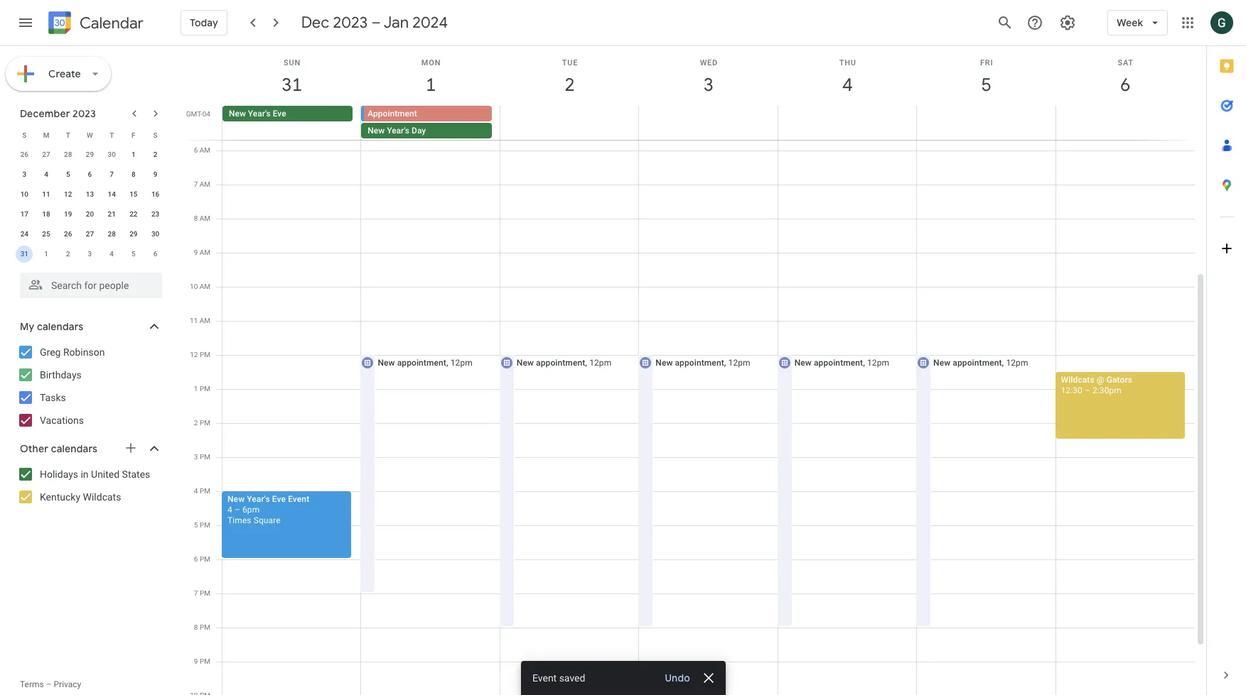 Task type: describe. For each thing, give the bounding box(es) containing it.
25
[[42, 230, 50, 238]]

november 30 element
[[103, 146, 120, 163]]

saved
[[559, 673, 585, 685]]

11 for 11
[[42, 191, 50, 198]]

1 pm
[[194, 385, 210, 393]]

new inside 'new year's eve event 4 – 6pm times square'
[[227, 495, 245, 505]]

november 26 element
[[16, 146, 33, 163]]

calendar element
[[45, 9, 144, 40]]

5 inside 'fri 5'
[[981, 73, 991, 97]]

terms
[[20, 680, 44, 690]]

4 appointment from the left
[[814, 358, 863, 368]]

8 am
[[194, 215, 210, 222]]

appointment button
[[364, 106, 492, 122]]

row containing 31
[[14, 245, 166, 264]]

1 down 12 pm
[[194, 385, 198, 393]]

3 12pm from the left
[[728, 358, 750, 368]]

year's for new year's eve
[[248, 109, 271, 119]]

23 element
[[147, 206, 164, 223]]

2 appointment from the left
[[536, 358, 585, 368]]

16 element
[[147, 186, 164, 203]]

row containing 3
[[14, 165, 166, 185]]

12 pm
[[190, 351, 210, 359]]

30 for november 30 element
[[108, 151, 116, 159]]

create
[[48, 68, 81, 80]]

2 new appointment , 12pm from the left
[[517, 358, 612, 368]]

1 inside january 1 element
[[44, 250, 48, 258]]

appointment new year's day
[[368, 109, 426, 136]]

20 element
[[81, 206, 98, 223]]

5 pm
[[194, 522, 210, 530]]

4 down 28 element
[[110, 250, 114, 258]]

5 appointment from the left
[[953, 358, 1002, 368]]

9 pm
[[194, 658, 210, 666]]

privacy
[[54, 680, 81, 690]]

21 element
[[103, 206, 120, 223]]

my calendars list
[[3, 341, 176, 432]]

5 cell from the left
[[917, 106, 1055, 140]]

2 s from the left
[[153, 131, 158, 139]]

new inside appointment new year's day
[[368, 126, 385, 136]]

7 for 7 pm
[[194, 590, 198, 598]]

29 for '29' element
[[129, 230, 138, 238]]

row group containing 26
[[14, 145, 166, 264]]

new year's eve event 4 – 6pm times square
[[227, 495, 309, 526]]

pm for 9 pm
[[200, 658, 210, 666]]

1 link
[[415, 69, 447, 102]]

13 element
[[81, 186, 98, 203]]

3 new appointment , 12pm from the left
[[656, 358, 750, 368]]

13
[[86, 191, 94, 198]]

january 6 element
[[147, 246, 164, 263]]

week
[[1117, 16, 1143, 29]]

row containing 24
[[14, 225, 166, 245]]

22 element
[[125, 206, 142, 223]]

15 element
[[125, 186, 142, 203]]

4 up 5 pm
[[194, 488, 198, 495]]

holidays
[[40, 469, 78, 481]]

fri
[[980, 58, 993, 68]]

28 for the november 28 element
[[64, 151, 72, 159]]

holidays in united states
[[40, 469, 150, 481]]

4 cell from the left
[[778, 106, 917, 140]]

w
[[87, 131, 93, 139]]

– right terms link
[[46, 680, 52, 690]]

other calendars
[[20, 443, 97, 456]]

26 for november 26 element at the top left of page
[[20, 151, 28, 159]]

27 for 27 element
[[86, 230, 94, 238]]

2024
[[412, 13, 448, 33]]

create button
[[6, 57, 111, 91]]

dec
[[301, 13, 329, 33]]

today
[[190, 16, 218, 29]]

pm for 12 pm
[[200, 351, 210, 359]]

24
[[20, 230, 28, 238]]

8 pm
[[194, 624, 210, 632]]

19
[[64, 210, 72, 218]]

january 4 element
[[103, 246, 120, 263]]

calendars for other calendars
[[51, 443, 97, 456]]

undo button
[[659, 672, 696, 686]]

calendars for my calendars
[[37, 321, 83, 333]]

5 link
[[970, 69, 1003, 102]]

2 up 16
[[153, 151, 157, 159]]

5 12pm from the left
[[1006, 358, 1028, 368]]

wed
[[700, 58, 718, 68]]

january 2 element
[[60, 246, 77, 263]]

9 am
[[194, 249, 210, 257]]

robinson
[[63, 347, 105, 358]]

29 for november 29 element
[[86, 151, 94, 159]]

27 for november 27 element
[[42, 151, 50, 159]]

gmt-04
[[186, 110, 210, 118]]

row containing 17
[[14, 205, 166, 225]]

january 1 element
[[38, 246, 55, 263]]

31 element
[[16, 246, 33, 263]]

16
[[151, 191, 159, 198]]

4 inside 'new year's eve event 4 – 6pm times square'
[[227, 505, 232, 515]]

3 pm
[[194, 454, 210, 461]]

12:30
[[1061, 386, 1083, 396]]

sat
[[1118, 58, 1134, 68]]

gators
[[1107, 375, 1132, 385]]

12 for 12 pm
[[190, 351, 198, 359]]

fri 5
[[980, 58, 993, 97]]

3 link
[[692, 69, 725, 102]]

day
[[412, 126, 426, 136]]

10 for 10
[[20, 191, 28, 198]]

terms – privacy
[[20, 680, 81, 690]]

sun 31
[[281, 58, 301, 97]]

tue
[[562, 58, 578, 68]]

am for 8 am
[[200, 215, 210, 222]]

privacy link
[[54, 680, 81, 690]]

3 up 4 pm in the bottom left of the page
[[194, 454, 198, 461]]

2:30pm
[[1093, 386, 1122, 396]]

jan
[[383, 13, 409, 33]]

14 element
[[103, 186, 120, 203]]

my calendars button
[[3, 316, 176, 338]]

new year's eve
[[229, 109, 286, 119]]

2023 for december
[[73, 107, 96, 120]]

main drawer image
[[17, 14, 34, 31]]

4 link
[[831, 69, 864, 102]]

31 link
[[276, 69, 308, 102]]

pm for 8 pm
[[200, 624, 210, 632]]

cell containing appointment
[[361, 106, 500, 140]]

5 down the november 28 element
[[66, 171, 70, 178]]

new inside 'new year's eve' button
[[229, 109, 246, 119]]

tue 2
[[562, 58, 578, 97]]

1 vertical spatial event
[[532, 673, 556, 685]]

26 element
[[60, 226, 77, 243]]

undo
[[665, 672, 690, 685]]

21
[[108, 210, 116, 218]]

new year's eve button
[[222, 106, 353, 122]]

6 pm
[[194, 556, 210, 564]]

other
[[20, 443, 48, 456]]

11 am
[[190, 317, 210, 325]]

greg
[[40, 347, 61, 358]]

1 , from the left
[[446, 358, 448, 368]]

kentucky wildcats
[[40, 492, 121, 503]]

22
[[129, 210, 138, 218]]

pm for 7 pm
[[200, 590, 210, 598]]

pm for 5 pm
[[200, 522, 210, 530]]

december 2023
[[20, 107, 96, 120]]

tasks
[[40, 392, 66, 404]]

17 element
[[16, 206, 33, 223]]

year's inside appointment new year's day
[[387, 126, 410, 136]]

4 new appointment , 12pm from the left
[[795, 358, 889, 368]]

november 27 element
[[38, 146, 55, 163]]

gmt-
[[186, 110, 202, 118]]

26 for 26 element
[[64, 230, 72, 238]]

31 inside cell
[[20, 250, 28, 258]]

december 2023 grid
[[14, 125, 166, 264]]

sat 6
[[1118, 58, 1134, 97]]

11 element
[[38, 186, 55, 203]]

december
[[20, 107, 70, 120]]

settings menu image
[[1059, 14, 1076, 31]]

square
[[254, 516, 281, 526]]

7 pm
[[194, 590, 210, 598]]

vacations
[[40, 415, 84, 427]]

november 29 element
[[81, 146, 98, 163]]

row containing 10
[[14, 185, 166, 205]]

event saved
[[532, 673, 585, 685]]

4 down november 27 element
[[44, 171, 48, 178]]

appointment
[[368, 109, 417, 119]]



Task type: locate. For each thing, give the bounding box(es) containing it.
31 cell
[[14, 245, 35, 264]]

10 am
[[190, 283, 210, 291]]

None search field
[[0, 267, 176, 299]]

1 horizontal spatial event
[[532, 673, 556, 685]]

year's inside button
[[248, 109, 271, 119]]

3 appointment from the left
[[675, 358, 724, 368]]

,
[[446, 358, 448, 368], [585, 358, 587, 368], [724, 358, 726, 368], [863, 358, 865, 368], [1002, 358, 1004, 368]]

m
[[43, 131, 49, 139]]

5 new appointment , 12pm from the left
[[933, 358, 1028, 368]]

12 down 11 am
[[190, 351, 198, 359]]

10 element
[[16, 186, 33, 203]]

6 for 6 am
[[194, 146, 198, 154]]

23
[[151, 210, 159, 218]]

5 down '29' element
[[132, 250, 136, 258]]

pm
[[200, 351, 210, 359], [200, 385, 210, 393], [200, 419, 210, 427], [200, 454, 210, 461], [200, 488, 210, 495], [200, 522, 210, 530], [200, 556, 210, 564], [200, 590, 210, 598], [200, 624, 210, 632], [200, 658, 210, 666]]

dec 2023 – jan 2024
[[301, 13, 448, 33]]

eve inside 'new year's eve' button
[[273, 109, 286, 119]]

3 down wed
[[703, 73, 713, 97]]

1 vertical spatial 30
[[151, 230, 159, 238]]

t up the november 28 element
[[66, 131, 70, 139]]

cell down 2 link
[[500, 106, 639, 140]]

2023 up w
[[73, 107, 96, 120]]

– up times
[[235, 505, 240, 515]]

29 element
[[125, 226, 142, 243]]

14
[[108, 191, 116, 198]]

6pm
[[242, 505, 260, 515]]

pm up 7 pm
[[200, 556, 210, 564]]

0 vertical spatial 9
[[153, 171, 157, 178]]

6 am from the top
[[200, 317, 210, 325]]

1 vertical spatial 26
[[64, 230, 72, 238]]

26
[[20, 151, 28, 159], [64, 230, 72, 238]]

s
[[22, 131, 27, 139], [153, 131, 158, 139]]

27
[[42, 151, 50, 159], [86, 230, 94, 238]]

pm down 1 pm
[[200, 419, 210, 427]]

7 down november 30 element
[[110, 171, 114, 178]]

t up november 30 element
[[110, 131, 114, 139]]

eve inside 'new year's eve event 4 – 6pm times square'
[[272, 495, 286, 505]]

pm for 1 pm
[[200, 385, 210, 393]]

terms link
[[20, 680, 44, 690]]

4 up times
[[227, 505, 232, 515]]

0 horizontal spatial s
[[22, 131, 27, 139]]

9 for 9
[[153, 171, 157, 178]]

12
[[64, 191, 72, 198], [190, 351, 198, 359]]

grid
[[182, 46, 1206, 696]]

6 up 7 pm
[[194, 556, 198, 564]]

7 pm from the top
[[200, 556, 210, 564]]

8 for 8 pm
[[194, 624, 198, 632]]

am for 11 am
[[200, 317, 210, 325]]

Search for people text field
[[28, 273, 154, 299]]

cell
[[361, 106, 500, 140], [500, 106, 639, 140], [639, 106, 778, 140], [778, 106, 917, 140], [917, 106, 1055, 140], [1055, 106, 1194, 140]]

2 link
[[553, 69, 586, 102]]

4 inside thu 4
[[842, 73, 852, 97]]

27 down m
[[42, 151, 50, 159]]

0 vertical spatial 11
[[42, 191, 50, 198]]

6 for 'january 6' element
[[153, 250, 157, 258]]

0 vertical spatial 12
[[64, 191, 72, 198]]

0 vertical spatial 30
[[108, 151, 116, 159]]

30 right november 29 element
[[108, 151, 116, 159]]

– inside wildcats @ gators 12:30 – 2:30pm
[[1085, 386, 1090, 396]]

28 right november 27 element
[[64, 151, 72, 159]]

8 inside row
[[132, 171, 136, 178]]

4 am from the top
[[200, 249, 210, 257]]

1 down f
[[132, 151, 136, 159]]

pm for 3 pm
[[200, 454, 210, 461]]

19 element
[[60, 206, 77, 223]]

31 down 24 element
[[20, 250, 28, 258]]

24 element
[[16, 226, 33, 243]]

states
[[122, 469, 150, 481]]

6 am
[[194, 146, 210, 154]]

10 for 10 am
[[190, 283, 198, 291]]

1 vertical spatial 12
[[190, 351, 198, 359]]

mon 1
[[421, 58, 441, 97]]

3 , from the left
[[724, 358, 726, 368]]

10 up 17
[[20, 191, 28, 198]]

0 horizontal spatial 11
[[42, 191, 50, 198]]

1 vertical spatial 10
[[190, 283, 198, 291]]

8 for 8
[[132, 171, 136, 178]]

wildcats inside wildcats @ gators 12:30 – 2:30pm
[[1061, 375, 1095, 385]]

am for 7 am
[[200, 181, 210, 188]]

birthdays
[[40, 370, 82, 381]]

mon
[[421, 58, 441, 68]]

6 cell from the left
[[1055, 106, 1194, 140]]

27 element
[[81, 226, 98, 243]]

15
[[129, 191, 138, 198]]

0 horizontal spatial 28
[[64, 151, 72, 159]]

8 up 15
[[132, 171, 136, 178]]

cell down 4 link
[[778, 106, 917, 140]]

7
[[110, 171, 114, 178], [194, 181, 198, 188], [194, 590, 198, 598]]

pm up the 6 pm
[[200, 522, 210, 530]]

times
[[227, 516, 251, 526]]

2 down 1 pm
[[194, 419, 198, 427]]

january 3 element
[[81, 246, 98, 263]]

1 pm from the top
[[200, 351, 210, 359]]

1 new appointment , 12pm from the left
[[378, 358, 473, 368]]

26 down 19 element
[[64, 230, 72, 238]]

1 horizontal spatial 2023
[[333, 13, 368, 33]]

– left jan
[[371, 13, 381, 33]]

tab list
[[1207, 46, 1246, 656]]

am for 9 am
[[200, 249, 210, 257]]

wildcats inside other calendars 'list'
[[83, 492, 121, 503]]

0 horizontal spatial 27
[[42, 151, 50, 159]]

1 vertical spatial 29
[[129, 230, 138, 238]]

8
[[132, 171, 136, 178], [194, 215, 198, 222], [194, 624, 198, 632]]

25 element
[[38, 226, 55, 243]]

pm for 2 pm
[[200, 419, 210, 427]]

1 horizontal spatial 30
[[151, 230, 159, 238]]

1 vertical spatial 7
[[194, 181, 198, 188]]

1 vertical spatial 8
[[194, 215, 198, 222]]

17
[[20, 210, 28, 218]]

0 horizontal spatial event
[[288, 495, 309, 505]]

wildcats
[[1061, 375, 1095, 385], [83, 492, 121, 503]]

2023 for dec
[[333, 13, 368, 33]]

1 appointment from the left
[[397, 358, 446, 368]]

7 for 7 am
[[194, 181, 198, 188]]

9 pm from the top
[[200, 624, 210, 632]]

wed 3
[[700, 58, 718, 97]]

eve up square
[[272, 495, 286, 505]]

29 down 22 element
[[129, 230, 138, 238]]

today button
[[181, 6, 227, 40]]

11 inside row
[[42, 191, 50, 198]]

year's inside 'new year's eve event 4 – 6pm times square'
[[247, 495, 270, 505]]

1 vertical spatial 28
[[108, 230, 116, 238]]

3 cell from the left
[[639, 106, 778, 140]]

0 vertical spatial 29
[[86, 151, 94, 159]]

1 cell from the left
[[361, 106, 500, 140]]

0 vertical spatial 27
[[42, 151, 50, 159]]

1 vertical spatial 11
[[190, 317, 198, 325]]

pm up 5 pm
[[200, 488, 210, 495]]

pm down 8 pm at the left bottom of the page
[[200, 658, 210, 666]]

28 down 21 element
[[108, 230, 116, 238]]

2 pm
[[194, 419, 210, 427]]

1 horizontal spatial wildcats
[[1061, 375, 1095, 385]]

event inside 'new year's eve event 4 – 6pm times square'
[[288, 495, 309, 505]]

10 pm from the top
[[200, 658, 210, 666]]

28
[[64, 151, 72, 159], [108, 230, 116, 238]]

add other calendars image
[[124, 441, 138, 456]]

3 down november 26 element at the top left of page
[[22, 171, 26, 178]]

row down 3 'link'
[[216, 106, 1206, 140]]

cell down 5 link
[[917, 106, 1055, 140]]

8 pm from the top
[[200, 590, 210, 598]]

2 inside tue 2
[[564, 73, 574, 97]]

0 vertical spatial 26
[[20, 151, 28, 159]]

year's right 04
[[248, 109, 271, 119]]

11 up "18"
[[42, 191, 50, 198]]

2 vertical spatial 9
[[194, 658, 198, 666]]

30
[[108, 151, 116, 159], [151, 230, 159, 238]]

0 horizontal spatial 10
[[20, 191, 28, 198]]

1 am from the top
[[200, 146, 210, 154]]

2 12pm from the left
[[589, 358, 612, 368]]

9 up 16
[[153, 171, 157, 178]]

0 horizontal spatial 29
[[86, 151, 94, 159]]

row up 27 element
[[14, 205, 166, 225]]

6 pm from the top
[[200, 522, 210, 530]]

12 inside december 2023 grid
[[64, 191, 72, 198]]

2 vertical spatial 8
[[194, 624, 198, 632]]

other calendars list
[[3, 463, 176, 509]]

year's
[[248, 109, 271, 119], [387, 126, 410, 136], [247, 495, 270, 505]]

@
[[1097, 375, 1104, 385]]

0 vertical spatial eve
[[273, 109, 286, 119]]

4 pm from the top
[[200, 454, 210, 461]]

row down w
[[14, 145, 166, 165]]

greg robinson
[[40, 347, 105, 358]]

30 for 30 element
[[151, 230, 159, 238]]

5 , from the left
[[1002, 358, 1004, 368]]

9
[[153, 171, 157, 178], [194, 249, 198, 257], [194, 658, 198, 666]]

1 down mon
[[425, 73, 435, 97]]

– right 12:30
[[1085, 386, 1090, 396]]

4 pm
[[194, 488, 210, 495]]

1 horizontal spatial 10
[[190, 283, 198, 291]]

eve for new year's eve
[[273, 109, 286, 119]]

0 vertical spatial event
[[288, 495, 309, 505]]

0 vertical spatial 28
[[64, 151, 72, 159]]

am down 9 am
[[200, 283, 210, 291]]

1 t from the left
[[66, 131, 70, 139]]

30 down 23 element
[[151, 230, 159, 238]]

1 horizontal spatial 27
[[86, 230, 94, 238]]

10 up 11 am
[[190, 283, 198, 291]]

row up 20
[[14, 185, 166, 205]]

6 for 6 pm
[[194, 556, 198, 564]]

7 down '6 am' at the top left
[[194, 181, 198, 188]]

1 vertical spatial 31
[[20, 250, 28, 258]]

1 vertical spatial 9
[[194, 249, 198, 257]]

pm up 8 pm at the left bottom of the page
[[200, 590, 210, 598]]

18 element
[[38, 206, 55, 223]]

year's down appointment
[[387, 126, 410, 136]]

0 vertical spatial year's
[[248, 109, 271, 119]]

calendar heading
[[77, 13, 144, 33]]

2 down 26 element
[[66, 250, 70, 258]]

1 inside mon 1
[[425, 73, 435, 97]]

3 am from the top
[[200, 215, 210, 222]]

wildcats up 12:30
[[1061, 375, 1095, 385]]

0 vertical spatial 7
[[110, 171, 114, 178]]

pm up 9 pm
[[200, 624, 210, 632]]

grid containing 31
[[182, 46, 1206, 696]]

wildcats down united on the left of the page
[[83, 492, 121, 503]]

1 horizontal spatial 28
[[108, 230, 116, 238]]

row down 27 element
[[14, 245, 166, 264]]

5 am from the top
[[200, 283, 210, 291]]

pm for 4 pm
[[200, 488, 210, 495]]

3 pm from the top
[[200, 419, 210, 427]]

week button
[[1108, 6, 1168, 40]]

10
[[20, 191, 28, 198], [190, 283, 198, 291]]

1 horizontal spatial 11
[[190, 317, 198, 325]]

2 vertical spatial year's
[[247, 495, 270, 505]]

3 inside wed 3
[[703, 73, 713, 97]]

0 vertical spatial 31
[[281, 73, 301, 97]]

1 horizontal spatial s
[[153, 131, 158, 139]]

30 element
[[147, 226, 164, 243]]

4 down 'thu'
[[842, 73, 852, 97]]

12 element
[[60, 186, 77, 203]]

2 , from the left
[[585, 358, 587, 368]]

12 for 12
[[64, 191, 72, 198]]

9 down 8 pm at the left bottom of the page
[[194, 658, 198, 666]]

eve down the 31 link
[[273, 109, 286, 119]]

9 for 9 am
[[194, 249, 198, 257]]

eve for new year's eve event 4 – 6pm times square
[[272, 495, 286, 505]]

1 vertical spatial wildcats
[[83, 492, 121, 503]]

2 cell from the left
[[500, 106, 639, 140]]

am up 7 am
[[200, 146, 210, 154]]

am up 8 am at the left top of the page
[[200, 181, 210, 188]]

6 inside "sat 6"
[[1119, 73, 1130, 97]]

6 link
[[1109, 69, 1142, 102]]

row
[[216, 106, 1206, 140], [14, 125, 166, 145], [14, 145, 166, 165], [14, 165, 166, 185], [14, 185, 166, 205], [14, 205, 166, 225], [14, 225, 166, 245], [14, 245, 166, 264]]

9 for 9 pm
[[194, 658, 198, 666]]

5 up the 6 pm
[[194, 522, 198, 530]]

1 12pm from the left
[[450, 358, 473, 368]]

thu 4
[[839, 58, 856, 97]]

0 vertical spatial 2023
[[333, 13, 368, 33]]

1 horizontal spatial t
[[110, 131, 114, 139]]

new appointment , 12pm
[[378, 358, 473, 368], [517, 358, 612, 368], [656, 358, 750, 368], [795, 358, 889, 368], [933, 358, 1028, 368]]

calendars inside dropdown button
[[51, 443, 97, 456]]

row up november 29 element
[[14, 125, 166, 145]]

20
[[86, 210, 94, 218]]

s up november 26 element at the top left of page
[[22, 131, 27, 139]]

am down 8 am at the left top of the page
[[200, 249, 210, 257]]

am for 10 am
[[200, 283, 210, 291]]

s right f
[[153, 131, 158, 139]]

row containing new year's eve
[[216, 106, 1206, 140]]

6 down 30 element
[[153, 250, 157, 258]]

5 pm from the top
[[200, 488, 210, 495]]

1 vertical spatial 2023
[[73, 107, 96, 120]]

6 up 7 am
[[194, 146, 198, 154]]

november 28 element
[[60, 146, 77, 163]]

29 down w
[[86, 151, 94, 159]]

11 for 11 am
[[190, 317, 198, 325]]

10 inside "element"
[[20, 191, 28, 198]]

calendars up in
[[51, 443, 97, 456]]

–
[[371, 13, 381, 33], [1085, 386, 1090, 396], [235, 505, 240, 515], [46, 680, 52, 690]]

0 horizontal spatial 26
[[20, 151, 28, 159]]

0 horizontal spatial 31
[[20, 250, 28, 258]]

0 horizontal spatial t
[[66, 131, 70, 139]]

26 left november 27 element
[[20, 151, 28, 159]]

cell down 1 link
[[361, 106, 500, 140]]

9 inside row
[[153, 171, 157, 178]]

4 12pm from the left
[[867, 358, 889, 368]]

f
[[132, 131, 135, 139]]

row containing s
[[14, 125, 166, 145]]

0 vertical spatial calendars
[[37, 321, 83, 333]]

0 horizontal spatial 12
[[64, 191, 72, 198]]

pm up 1 pm
[[200, 351, 210, 359]]

pm down '2 pm'
[[200, 454, 210, 461]]

1 horizontal spatial 12
[[190, 351, 198, 359]]

january 5 element
[[125, 246, 142, 263]]

29
[[86, 151, 94, 159], [129, 230, 138, 238]]

other calendars button
[[3, 438, 176, 461]]

1 vertical spatial eve
[[272, 495, 286, 505]]

2 t from the left
[[110, 131, 114, 139]]

0 horizontal spatial 2023
[[73, 107, 96, 120]]

0 horizontal spatial 30
[[108, 151, 116, 159]]

1 vertical spatial calendars
[[51, 443, 97, 456]]

12 up 19
[[64, 191, 72, 198]]

8 up 9 pm
[[194, 624, 198, 632]]

– inside 'new year's eve event 4 – 6pm times square'
[[235, 505, 240, 515]]

kentucky
[[40, 492, 80, 503]]

row up 13
[[14, 165, 166, 185]]

calendars up greg
[[37, 321, 83, 333]]

4 , from the left
[[863, 358, 865, 368]]

year's up the 6pm
[[247, 495, 270, 505]]

in
[[81, 469, 89, 481]]

1 vertical spatial 27
[[86, 230, 94, 238]]

0 horizontal spatial wildcats
[[83, 492, 121, 503]]

6 down november 29 element
[[88, 171, 92, 178]]

7 for 7
[[110, 171, 114, 178]]

row down the 20 element
[[14, 225, 166, 245]]

wildcats @ gators 12:30 – 2:30pm
[[1061, 375, 1132, 396]]

0 vertical spatial wildcats
[[1061, 375, 1095, 385]]

row group
[[14, 145, 166, 264]]

my
[[20, 321, 34, 333]]

6 down sat
[[1119, 73, 1130, 97]]

12pm
[[450, 358, 473, 368], [589, 358, 612, 368], [728, 358, 750, 368], [867, 358, 889, 368], [1006, 358, 1028, 368]]

27 down the 20 element
[[86, 230, 94, 238]]

united
[[91, 469, 120, 481]]

7 am
[[194, 181, 210, 188]]

28 for 28 element
[[108, 230, 116, 238]]

5 down fri
[[981, 73, 991, 97]]

1 horizontal spatial 31
[[281, 73, 301, 97]]

2 inside "element"
[[66, 250, 70, 258]]

pm up '2 pm'
[[200, 385, 210, 393]]

1 down 25 element
[[44, 250, 48, 258]]

pm for 6 pm
[[200, 556, 210, 564]]

2 down tue
[[564, 73, 574, 97]]

8 for 8 am
[[194, 215, 198, 222]]

7 up 8 pm at the left bottom of the page
[[194, 590, 198, 598]]

9 up 10 am
[[194, 249, 198, 257]]

31 down sun
[[281, 73, 301, 97]]

1 vertical spatial year's
[[387, 126, 410, 136]]

cell down 6 link
[[1055, 106, 1194, 140]]

am up 9 am
[[200, 215, 210, 222]]

1 s from the left
[[22, 131, 27, 139]]

cell down 3 'link'
[[639, 106, 778, 140]]

3 down 27 element
[[88, 250, 92, 258]]

2023 right the dec
[[333, 13, 368, 33]]

2 am from the top
[[200, 181, 210, 188]]

row containing 26
[[14, 145, 166, 165]]

0 vertical spatial 8
[[132, 171, 136, 178]]

1 horizontal spatial 29
[[129, 230, 138, 238]]

28 element
[[103, 226, 120, 243]]

0 vertical spatial 10
[[20, 191, 28, 198]]

2 pm from the top
[[200, 385, 210, 393]]

7 inside december 2023 grid
[[110, 171, 114, 178]]

1 horizontal spatial 26
[[64, 230, 72, 238]]

am for 6 am
[[200, 146, 210, 154]]

event
[[288, 495, 309, 505], [532, 673, 556, 685]]

6
[[1119, 73, 1130, 97], [194, 146, 198, 154], [88, 171, 92, 178], [153, 250, 157, 258], [194, 556, 198, 564]]

11
[[42, 191, 50, 198], [190, 317, 198, 325]]

sun
[[284, 58, 301, 68]]

8 up 9 am
[[194, 215, 198, 222]]

year's for new year's eve event 4 – 6pm times square
[[247, 495, 270, 505]]

31 inside grid
[[281, 73, 301, 97]]

calendars inside dropdown button
[[37, 321, 83, 333]]

2 vertical spatial 7
[[194, 590, 198, 598]]

new
[[229, 109, 246, 119], [368, 126, 385, 136], [378, 358, 395, 368], [517, 358, 534, 368], [656, 358, 673, 368], [795, 358, 812, 368], [933, 358, 951, 368], [227, 495, 245, 505]]



Task type: vqa. For each thing, say whether or not it's contained in the screenshot.


